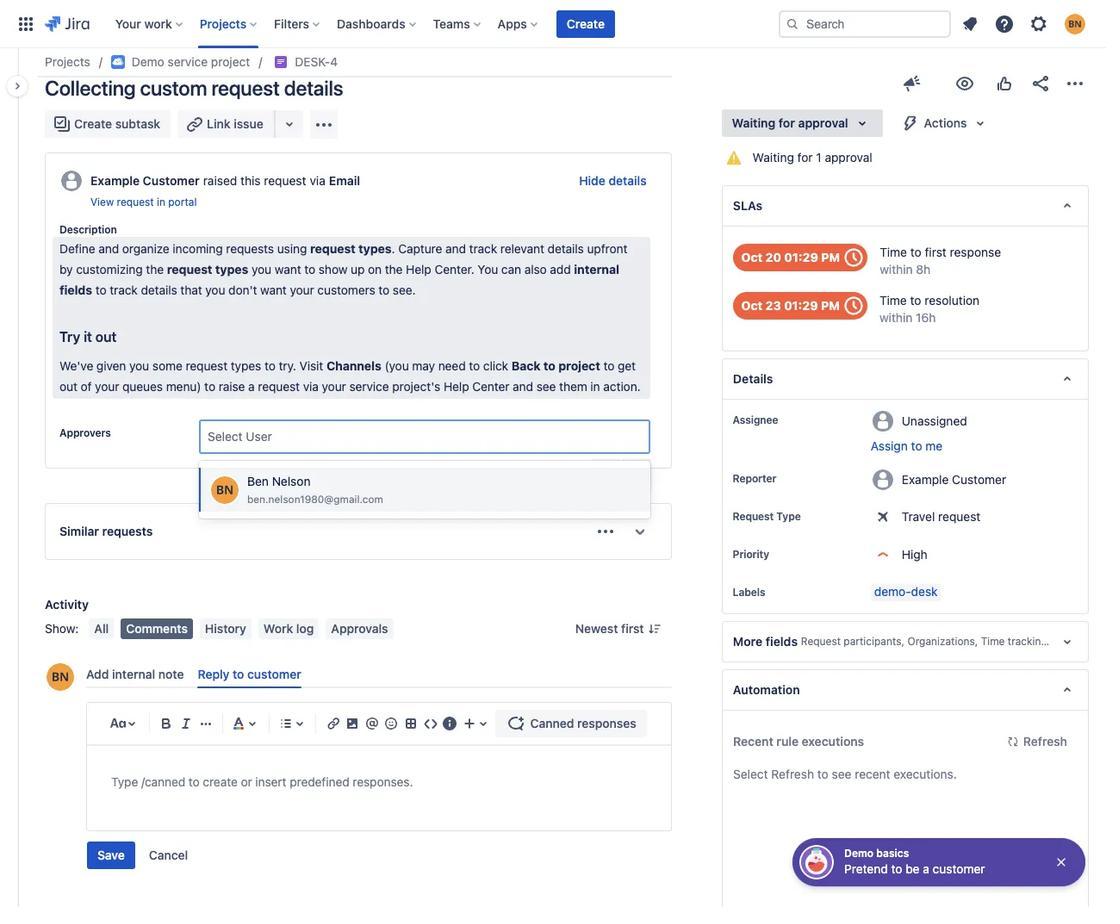 Task type: locate. For each thing, give the bounding box(es) containing it.
1 horizontal spatial in
[[591, 379, 600, 394]]

table image
[[401, 714, 421, 734]]

1 horizontal spatial your
[[290, 283, 314, 297]]

newest first
[[575, 621, 644, 636]]

show image
[[626, 518, 654, 546]]

demo
[[132, 54, 164, 69], [844, 847, 874, 860]]

2 vertical spatial types
[[231, 359, 261, 373]]

2 pm from the top
[[821, 298, 840, 313]]

give feedback image
[[902, 73, 923, 94]]

requests up to track details that you don't want your customers to see.
[[226, 241, 274, 256]]

in left portal
[[157, 196, 165, 209]]

4
[[330, 54, 338, 69]]

example down me
[[902, 472, 949, 486]]

and up center.
[[446, 241, 466, 256]]

01:29 right 23
[[784, 298, 818, 313]]

internal down upfront
[[574, 262, 620, 277]]

1 horizontal spatial the
[[385, 262, 403, 277]]

demo service project
[[132, 54, 250, 69]]

projects up 'collecting'
[[45, 54, 90, 69]]

0 vertical spatial waiting
[[732, 115, 776, 130]]

0 horizontal spatial you
[[129, 359, 149, 373]]

priority pin to top. only you can see pinned fields. image
[[773, 548, 787, 562]]

1 oct from the top
[[742, 250, 763, 265]]

create inside "button"
[[74, 116, 112, 131]]

1 vertical spatial oct
[[742, 298, 763, 313]]

desk-4 link
[[295, 52, 338, 72]]

time to resolution within 16h
[[880, 293, 980, 325]]

1 horizontal spatial requests
[[226, 241, 274, 256]]

1 vertical spatial track
[[110, 283, 138, 297]]

demo basics pretend to be a customer
[[844, 847, 985, 876]]

need
[[438, 359, 466, 373]]

1 vertical spatial within
[[880, 310, 913, 325]]

the inside . capture and track relevant details upfront by customizing the
[[146, 262, 164, 277]]

and up customizing
[[98, 241, 119, 256]]

to left me
[[911, 439, 923, 453]]

help image
[[994, 13, 1015, 34]]

to inside button
[[911, 439, 923, 453]]

customer
[[143, 173, 200, 188], [952, 472, 1007, 486]]

0 vertical spatial create
[[567, 16, 605, 31]]

1 vertical spatial 01:29
[[784, 298, 818, 313]]

also
[[525, 262, 547, 277]]

menu bar
[[86, 619, 397, 639]]

details
[[284, 76, 343, 100], [609, 173, 647, 188], [548, 241, 584, 256], [141, 283, 177, 297]]

1 horizontal spatial project
[[559, 359, 600, 373]]

0 vertical spatial via
[[310, 173, 326, 188]]

via left email
[[310, 173, 326, 188]]

first up 8h
[[925, 245, 947, 259]]

1 horizontal spatial service
[[349, 379, 389, 394]]

0 vertical spatial example
[[90, 173, 140, 188]]

jira image
[[45, 13, 89, 34], [45, 13, 89, 34]]

2 oct from the top
[[742, 298, 763, 313]]

hide details
[[579, 173, 647, 188]]

1 horizontal spatial for
[[798, 150, 813, 165]]

fields inside internal fields
[[59, 283, 92, 297]]

pm right 23
[[821, 298, 840, 313]]

and down back
[[513, 379, 533, 394]]

click
[[483, 359, 508, 373]]

cancel button
[[139, 842, 198, 870]]

pm
[[822, 250, 840, 265], [821, 298, 840, 313]]

1 horizontal spatial example
[[902, 472, 949, 486]]

you up to track details that you don't want your customers to see.
[[252, 262, 272, 277]]

raise
[[219, 379, 245, 394]]

0 vertical spatial within
[[880, 262, 913, 277]]

0 horizontal spatial internal
[[112, 667, 155, 682]]

collecting
[[45, 76, 136, 100]]

your down using
[[290, 283, 314, 297]]

approval up "1" at right
[[798, 115, 849, 130]]

request down example customer
[[939, 509, 981, 524]]

customer right be
[[933, 862, 985, 876]]

more fields element
[[722, 621, 1089, 663]]

0 vertical spatial you
[[252, 262, 272, 277]]

demo right "demo service project" image in the top of the page
[[132, 54, 164, 69]]

0 vertical spatial internal
[[574, 262, 620, 277]]

within inside time to resolution within 16h
[[880, 310, 913, 325]]

example for example customer
[[902, 472, 949, 486]]

0 horizontal spatial fields
[[59, 283, 92, 297]]

incoming
[[173, 241, 223, 256]]

via
[[310, 173, 326, 188], [303, 379, 319, 394]]

track down customizing
[[110, 283, 138, 297]]

first inside button
[[621, 621, 644, 636]]

20
[[766, 250, 782, 265]]

details inside button
[[609, 173, 647, 188]]

1 horizontal spatial and
[[446, 241, 466, 256]]

1 horizontal spatial demo
[[844, 847, 874, 860]]

emoji image
[[381, 714, 402, 734]]

0 vertical spatial a
[[248, 379, 255, 394]]

to up within 16h button
[[910, 293, 922, 308]]

first left newest first icon
[[621, 621, 644, 636]]

service request with approvals image
[[274, 55, 288, 69]]

1 horizontal spatial track
[[469, 241, 497, 256]]

demo for demo service project
[[132, 54, 164, 69]]

0 horizontal spatial demo
[[132, 54, 164, 69]]

assign to me button
[[871, 438, 1071, 455]]

service inside to get out of your queues menu) to raise a request via your service project's help center and see them in action.
[[349, 379, 389, 394]]

work
[[264, 621, 293, 636]]

0 vertical spatial track
[[469, 241, 497, 256]]

oct left 23
[[742, 298, 763, 313]]

example
[[90, 173, 140, 188], [902, 472, 949, 486]]

help
[[406, 262, 432, 277], [444, 379, 469, 394]]

1 horizontal spatial customer
[[952, 472, 1007, 486]]

23
[[766, 298, 781, 313]]

banner
[[0, 0, 1106, 48]]

waiting up warning: insufficient approvers image
[[732, 115, 776, 130]]

more
[[733, 634, 763, 649]]

similar requests
[[59, 524, 153, 539]]

that
[[180, 283, 202, 297]]

demo inside the "demo basics pretend to be a customer"
[[844, 847, 874, 860]]

issue
[[234, 116, 263, 131]]

clockicon image left within 16h button
[[840, 292, 868, 320]]

link issue
[[207, 116, 263, 131]]

to left be
[[891, 862, 903, 876]]

types down define and organize incoming requests using request types
[[215, 262, 248, 277]]

you for want
[[252, 262, 272, 277]]

close image
[[1055, 856, 1069, 869]]

clockicon image for oct 23 01:29 pm
[[840, 292, 868, 320]]

1 vertical spatial help
[[444, 379, 469, 394]]

pm right 20
[[822, 250, 840, 265]]

1 vertical spatial internal
[[112, 667, 155, 682]]

link issue button
[[178, 110, 276, 138]]

to right reply
[[233, 667, 244, 682]]

request type
[[733, 510, 801, 523]]

your
[[290, 283, 314, 297], [95, 379, 119, 394], [322, 379, 346, 394]]

2 01:29 from the top
[[784, 298, 818, 313]]

out inside to get out of your queues menu) to raise a request via your service project's help center and see them in action.
[[59, 379, 77, 394]]

tab list containing add internal note
[[79, 660, 679, 689]]

confirm approvers image
[[599, 466, 612, 480]]

details element
[[722, 359, 1089, 400]]

you up queues
[[129, 359, 149, 373]]

1 horizontal spatial first
[[925, 245, 947, 259]]

types up the "on"
[[359, 241, 392, 256]]

oct for oct 23 01:29 pm
[[742, 298, 763, 313]]

fields inside more fields element
[[766, 634, 798, 649]]

0 horizontal spatial help
[[406, 262, 432, 277]]

to down customizing
[[95, 283, 106, 297]]

0 vertical spatial customer
[[143, 173, 200, 188]]

0 vertical spatial oct
[[742, 250, 763, 265]]

within left 16h
[[880, 310, 913, 325]]

0 vertical spatial service
[[168, 54, 208, 69]]

center
[[472, 379, 510, 394]]

hide
[[579, 173, 606, 188]]

your down we've given you some request types to try. visit channels (you may need to click back to project
[[322, 379, 346, 394]]

0 vertical spatial demo
[[132, 54, 164, 69]]

out for to get out of your queues menu) to raise a request via your service project's help center and see them in action.
[[59, 379, 77, 394]]

out for try it out
[[95, 329, 117, 345]]

relevant
[[500, 241, 545, 256]]

desk-
[[295, 54, 330, 69]]

want down using
[[275, 262, 301, 277]]

1 vertical spatial approval
[[825, 150, 873, 165]]

1 vertical spatial projects
[[45, 54, 90, 69]]

response
[[950, 245, 1001, 259]]

0 horizontal spatial for
[[779, 115, 795, 130]]

details left that
[[141, 283, 177, 297]]

for for 1
[[798, 150, 813, 165]]

the right the "on"
[[385, 262, 403, 277]]

demo up pretend
[[844, 847, 874, 860]]

out left of
[[59, 379, 77, 394]]

0 horizontal spatial a
[[248, 379, 255, 394]]

time up within 8h button
[[880, 245, 907, 259]]

time inside time to resolution within 16h
[[880, 293, 907, 308]]

share image
[[1031, 73, 1051, 94]]

a right raise
[[248, 379, 255, 394]]

italic ⌘i image
[[176, 714, 197, 734]]

waiting down waiting for approval
[[753, 150, 794, 165]]

tab list
[[79, 660, 679, 689]]

2 vertical spatial you
[[129, 359, 149, 373]]

cancel
[[149, 848, 188, 863]]

demo service project link
[[111, 52, 250, 72]]

project down projects popup button
[[211, 54, 250, 69]]

editor toolbar toolbar
[[104, 710, 664, 738]]

1 vertical spatial create
[[74, 116, 112, 131]]

work log button
[[258, 619, 319, 639]]

waiting inside dropdown button
[[732, 115, 776, 130]]

help down capture at the left
[[406, 262, 432, 277]]

customer down work at bottom
[[247, 667, 301, 682]]

pm for oct 20 01:29 pm
[[822, 250, 840, 265]]

your right of
[[95, 379, 119, 394]]

a right be
[[923, 862, 930, 876]]

1 vertical spatial fields
[[766, 634, 798, 649]]

request right view
[[117, 196, 154, 209]]

to
[[911, 245, 922, 259], [304, 262, 316, 277], [95, 283, 106, 297], [379, 283, 390, 297], [910, 293, 922, 308], [265, 359, 276, 373], [469, 359, 480, 373], [544, 359, 556, 373], [604, 359, 615, 373], [204, 379, 215, 394], [911, 439, 923, 453], [233, 667, 244, 682], [891, 862, 903, 876]]

to left "get"
[[604, 359, 615, 373]]

request down try.
[[258, 379, 300, 394]]

request inside to get out of your queues menu) to raise a request via your service project's help center and see them in action.
[[258, 379, 300, 394]]

raised
[[203, 173, 237, 188]]

1 vertical spatial demo
[[844, 847, 874, 860]]

customer up portal
[[143, 173, 200, 188]]

oct 20 01:29 pm
[[742, 250, 840, 265]]

projects up demo service project
[[200, 16, 247, 31]]

to left 'show'
[[304, 262, 316, 277]]

cancel approvers image
[[630, 466, 643, 480]]

0 horizontal spatial first
[[621, 621, 644, 636]]

create subtask
[[74, 116, 160, 131]]

organize
[[122, 241, 169, 256]]

. capture and track relevant details upfront by customizing the
[[59, 241, 631, 277]]

in right them
[[591, 379, 600, 394]]

0 vertical spatial customer
[[247, 667, 301, 682]]

project
[[211, 54, 250, 69], [559, 359, 600, 373]]

1 vertical spatial waiting
[[753, 150, 794, 165]]

you right that
[[205, 283, 225, 297]]

copy link to issue image
[[335, 54, 348, 68]]

1 vertical spatial first
[[621, 621, 644, 636]]

time inside time to first response within 8h
[[880, 245, 907, 259]]

time for time to first response within 8h
[[880, 245, 907, 259]]

1 horizontal spatial create
[[567, 16, 605, 31]]

1 horizontal spatial a
[[923, 862, 930, 876]]

within left 8h
[[880, 262, 913, 277]]

0 horizontal spatial your
[[95, 379, 119, 394]]

approval right "1" at right
[[825, 150, 873, 165]]

clockicon image
[[840, 244, 868, 271], [840, 292, 868, 320]]

customer for example customer raised this request via email
[[143, 173, 200, 188]]

waiting
[[732, 115, 776, 130], [753, 150, 794, 165]]

profile image of ben nelson image
[[47, 664, 74, 691]]

desk-4
[[295, 54, 338, 69]]

1 horizontal spatial help
[[444, 379, 469, 394]]

request up 'show'
[[310, 241, 356, 256]]

view request in portal link
[[90, 195, 197, 210]]

request right the this
[[264, 173, 306, 188]]

customer down assign to me button
[[952, 472, 1007, 486]]

example customer
[[902, 472, 1007, 486]]

for inside dropdown button
[[779, 115, 795, 130]]

to inside time to first response within 8h
[[911, 245, 922, 259]]

2 horizontal spatial you
[[252, 262, 272, 277]]

1 horizontal spatial customer
[[933, 862, 985, 876]]

1 vertical spatial for
[[798, 150, 813, 165]]

0 vertical spatial 01:29
[[785, 250, 819, 265]]

0 vertical spatial requests
[[226, 241, 274, 256]]

0 vertical spatial help
[[406, 262, 432, 277]]

example up view
[[90, 173, 140, 188]]

internal right add
[[112, 667, 155, 682]]

0 vertical spatial first
[[925, 245, 947, 259]]

details inside . capture and track relevant details upfront by customizing the
[[548, 241, 584, 256]]

projects for projects link
[[45, 54, 90, 69]]

waiting for waiting for 1 approval
[[753, 150, 794, 165]]

save button
[[87, 842, 135, 870]]

help down need
[[444, 379, 469, 394]]

unassigned
[[902, 413, 968, 428]]

log
[[296, 621, 314, 636]]

automation
[[733, 683, 800, 697]]

fields right more in the bottom of the page
[[766, 634, 798, 649]]

want right don't
[[260, 283, 287, 297]]

1 pm from the top
[[822, 250, 840, 265]]

1 vertical spatial customer
[[952, 472, 1007, 486]]

requests right similar
[[102, 524, 153, 539]]

(you
[[385, 359, 409, 373]]

upfront
[[587, 241, 628, 256]]

1 the from the left
[[146, 262, 164, 277]]

0 vertical spatial for
[[779, 115, 795, 130]]

info panel image
[[440, 714, 460, 734]]

1 horizontal spatial projects
[[200, 16, 247, 31]]

service up collecting custom request details
[[168, 54, 208, 69]]

0 vertical spatial clockicon image
[[840, 244, 868, 271]]

clockicon image left within 8h button
[[840, 244, 868, 271]]

code snippet image
[[420, 714, 441, 734]]

0 horizontal spatial requests
[[102, 524, 153, 539]]

them
[[559, 379, 587, 394]]

types up raise
[[231, 359, 261, 373]]

and inside . capture and track relevant details upfront by customizing the
[[446, 241, 466, 256]]

portal
[[168, 196, 197, 209]]

notifications image
[[960, 13, 981, 34]]

project's
[[392, 379, 441, 394]]

priority
[[733, 548, 770, 561]]

your work
[[115, 16, 172, 31]]

internal inside internal fields
[[574, 262, 620, 277]]

more formatting image
[[195, 714, 216, 734]]

0 horizontal spatial example
[[90, 173, 140, 188]]

1 vertical spatial out
[[59, 379, 77, 394]]

1 vertical spatial customer
[[933, 862, 985, 876]]

request
[[733, 510, 774, 523]]

0 horizontal spatial create
[[74, 116, 112, 131]]

0 horizontal spatial customer
[[247, 667, 301, 682]]

1 horizontal spatial out
[[95, 329, 117, 345]]

menu)
[[166, 379, 201, 394]]

1 vertical spatial example
[[902, 472, 949, 486]]

within 8h button
[[880, 261, 931, 278]]

newest
[[575, 621, 618, 636]]

create down 'collecting'
[[74, 116, 112, 131]]

projects inside popup button
[[200, 16, 247, 31]]

project up them
[[559, 359, 600, 373]]

0 horizontal spatial customer
[[143, 173, 200, 188]]

create inside button
[[567, 16, 605, 31]]

to left click
[[469, 359, 480, 373]]

0 vertical spatial project
[[211, 54, 250, 69]]

bold ⌘b image
[[156, 714, 177, 734]]

1 vertical spatial you
[[205, 283, 225, 297]]

oct 23 01:29 pm
[[742, 298, 840, 313]]

1 vertical spatial clockicon image
[[840, 292, 868, 320]]

fields
[[59, 283, 92, 297], [766, 634, 798, 649]]

within
[[880, 262, 913, 277], [880, 310, 913, 325]]

0 vertical spatial approval
[[798, 115, 849, 130]]

2 horizontal spatial your
[[322, 379, 346, 394]]

to up 8h
[[911, 245, 922, 259]]

fields down by
[[59, 283, 92, 297]]

0 horizontal spatial project
[[211, 54, 250, 69]]

1 vertical spatial via
[[303, 379, 319, 394]]

2 the from the left
[[385, 262, 403, 277]]

to track details that you don't want your customers to see.
[[92, 283, 416, 297]]

for up waiting for 1 approval on the top of the page
[[779, 115, 795, 130]]

want
[[275, 262, 301, 277], [260, 283, 287, 297]]

0 horizontal spatial in
[[157, 196, 165, 209]]

1 vertical spatial in
[[591, 379, 600, 394]]

track up you
[[469, 241, 497, 256]]

details up add
[[548, 241, 584, 256]]

custom
[[140, 76, 207, 100]]

out right it
[[95, 329, 117, 345]]

the
[[146, 262, 164, 277], [385, 262, 403, 277]]

01:29 for 20
[[785, 250, 819, 265]]

assign to me
[[871, 439, 943, 453]]

ben
[[247, 474, 269, 489]]

service down channels
[[349, 379, 389, 394]]

details down desk-4 link
[[284, 76, 343, 100]]

0 horizontal spatial and
[[98, 241, 119, 256]]

details right hide
[[609, 173, 647, 188]]

1 vertical spatial requests
[[102, 524, 153, 539]]

primary element
[[10, 0, 779, 48]]

mention image
[[362, 714, 382, 734]]

01:29 right 20
[[785, 250, 819, 265]]

0 vertical spatial fields
[[59, 283, 92, 297]]

approval
[[798, 115, 849, 130], [825, 150, 873, 165]]

1 horizontal spatial fields
[[766, 634, 798, 649]]

1 horizontal spatial internal
[[574, 262, 620, 277]]

1 01:29 from the top
[[785, 250, 819, 265]]

for left "1" at right
[[798, 150, 813, 165]]

0 vertical spatial pm
[[822, 250, 840, 265]]

responses
[[577, 716, 636, 731]]

demo service project image
[[111, 55, 125, 69]]

create right the apps dropdown button
[[567, 16, 605, 31]]

time up within 16h button
[[880, 293, 907, 308]]

canned
[[530, 716, 574, 731]]

via down "visit"
[[303, 379, 319, 394]]

oct left 20
[[742, 250, 763, 265]]

time
[[880, 245, 907, 259], [880, 293, 907, 308]]

the down organize
[[146, 262, 164, 277]]

try.
[[279, 359, 296, 373]]

and inside to get out of your queues menu) to raise a request via your service project's help center and see them in action.
[[513, 379, 533, 394]]

0 vertical spatial out
[[95, 329, 117, 345]]

0 vertical spatial projects
[[200, 16, 247, 31]]



Task type: describe. For each thing, give the bounding box(es) containing it.
via inside to get out of your queues menu) to raise a request via your service project's help center and see them in action.
[[303, 379, 319, 394]]

create for create subtask
[[74, 116, 112, 131]]

menu bar containing all
[[86, 619, 397, 639]]

internal inside tab list
[[112, 667, 155, 682]]

channels
[[327, 359, 382, 373]]

for for approval
[[779, 115, 795, 130]]

oct for oct 20 01:29 pm
[[742, 250, 763, 265]]

add image, video, or file image
[[342, 714, 363, 734]]

.
[[392, 241, 395, 256]]

comments button
[[121, 619, 193, 639]]

some
[[152, 359, 182, 373]]

actions image
[[1065, 73, 1086, 94]]

approval inside dropdown button
[[798, 115, 849, 130]]

create for create
[[567, 16, 605, 31]]

warning: insufficient approvers image
[[724, 147, 744, 168]]

may
[[412, 359, 435, 373]]

action.
[[603, 379, 641, 394]]

save
[[97, 848, 125, 863]]

customizing
[[76, 262, 143, 277]]

details
[[733, 371, 773, 386]]

create subtask button
[[45, 110, 171, 138]]

0 vertical spatial want
[[275, 262, 301, 277]]

high
[[902, 547, 928, 562]]

approvers
[[59, 427, 111, 440]]

it
[[84, 329, 92, 345]]

reporter
[[733, 472, 777, 485]]

more fields
[[733, 634, 798, 649]]

a inside the "demo basics pretend to be a customer"
[[923, 862, 930, 876]]

select
[[208, 429, 243, 444]]

labels
[[733, 586, 766, 599]]

demo for demo basics pretend to be a customer
[[844, 847, 874, 860]]

of
[[81, 379, 92, 394]]

to left raise
[[204, 379, 215, 394]]

link
[[207, 116, 231, 131]]

view request in portal
[[90, 196, 197, 209]]

capture
[[398, 241, 442, 256]]

Reply to customer - Main content area, start typing to enter text. text field
[[111, 772, 647, 793]]

example for example customer raised this request via email
[[90, 173, 140, 188]]

teams
[[433, 16, 470, 31]]

pretend
[[844, 862, 888, 876]]

assignee
[[733, 414, 779, 427]]

to up see
[[544, 359, 556, 373]]

similar
[[59, 524, 99, 539]]

automation element
[[722, 670, 1089, 711]]

description
[[59, 223, 117, 236]]

your work button
[[110, 10, 189, 37]]

back
[[512, 359, 541, 373]]

actions
[[924, 115, 967, 130]]

fields for internal fields
[[59, 283, 92, 297]]

to inside tab list
[[233, 667, 244, 682]]

work
[[144, 16, 172, 31]]

see
[[537, 379, 556, 394]]

example customer raised this request via email
[[90, 173, 360, 188]]

01:29 for 23
[[784, 298, 818, 313]]

show
[[319, 262, 348, 277]]

projects button
[[195, 10, 264, 37]]

projects for projects popup button
[[200, 16, 247, 31]]

hide details button
[[569, 167, 657, 195]]

on
[[368, 262, 382, 277]]

reply to customer
[[198, 667, 301, 682]]

note
[[158, 667, 184, 682]]

resolution
[[925, 293, 980, 308]]

you for some
[[129, 359, 149, 373]]

a inside to get out of your queues menu) to raise a request via your service project's help center and see them in action.
[[248, 379, 255, 394]]

first inside time to first response within 8h
[[925, 245, 947, 259]]

clockicon image for oct 20 01:29 pm
[[840, 244, 868, 271]]

apps button
[[493, 10, 544, 37]]

appswitcher icon image
[[16, 13, 36, 34]]

1 vertical spatial types
[[215, 262, 248, 277]]

waiting for waiting for approval
[[732, 115, 776, 130]]

settings image
[[1029, 13, 1050, 34]]

your
[[115, 16, 141, 31]]

we've
[[59, 359, 93, 373]]

view
[[90, 196, 114, 209]]

slas element
[[722, 185, 1089, 227]]

0 horizontal spatial service
[[168, 54, 208, 69]]

ben.nelson1980@gmail.com
[[247, 493, 383, 506]]

banner containing your work
[[0, 0, 1106, 48]]

visit
[[300, 359, 323, 373]]

customer for example customer
[[952, 472, 1007, 486]]

help inside to get out of your queues menu) to raise a request via your service project's help center and see them in action.
[[444, 379, 469, 394]]

filters button
[[269, 10, 327, 37]]

fields for more fields
[[766, 634, 798, 649]]

by
[[59, 262, 73, 277]]

dashboards
[[337, 16, 406, 31]]

reporter pin to top. only you can see pinned fields. image
[[780, 472, 794, 486]]

activity
[[45, 597, 89, 612]]

in inside to get out of your queues menu) to raise a request via your service project's help center and see them in action.
[[591, 379, 600, 394]]

Approvers text field
[[208, 428, 211, 446]]

search image
[[786, 17, 800, 31]]

up
[[351, 262, 365, 277]]

waiting for approval button
[[722, 109, 883, 137]]

using
[[277, 241, 307, 256]]

request up the issue
[[211, 76, 280, 100]]

given
[[96, 359, 126, 373]]

1 vertical spatial want
[[260, 283, 287, 297]]

to left see. on the top of the page
[[379, 283, 390, 297]]

add
[[86, 667, 109, 682]]

link image
[[323, 714, 344, 734]]

time for time to resolution within 16h
[[880, 293, 907, 308]]

reply
[[198, 667, 230, 682]]

track inside . capture and track relevant details upfront by customizing the
[[469, 241, 497, 256]]

1 vertical spatial project
[[559, 359, 600, 373]]

customer inside the "demo basics pretend to be a customer"
[[933, 862, 985, 876]]

can
[[501, 262, 521, 277]]

me
[[926, 439, 943, 453]]

add app image
[[313, 114, 334, 135]]

sidebar navigation image
[[0, 69, 38, 103]]

watch options: you are not watching this issue, 0 people watching image
[[955, 73, 975, 94]]

see.
[[393, 283, 416, 297]]

1
[[816, 150, 822, 165]]

email
[[329, 173, 360, 188]]

within inside time to first response within 8h
[[880, 262, 913, 277]]

pm for oct 23 01:29 pm
[[821, 298, 840, 313]]

1 horizontal spatial you
[[205, 283, 225, 297]]

vote options: no one has voted for this issue yet. image
[[994, 73, 1015, 94]]

link web pages and more image
[[279, 114, 300, 134]]

center.
[[435, 262, 475, 277]]

collecting custom request details
[[45, 76, 343, 100]]

history
[[205, 621, 246, 636]]

to inside the "demo basics pretend to be a customer"
[[891, 862, 903, 876]]

within 16h button
[[880, 309, 936, 327]]

demo-desk
[[874, 584, 938, 599]]

add
[[550, 262, 571, 277]]

slas
[[733, 198, 763, 213]]

to inside time to resolution within 16h
[[910, 293, 922, 308]]

newest first image
[[648, 622, 661, 636]]

projects link
[[45, 52, 90, 72]]

lists image
[[276, 714, 296, 734]]

0 horizontal spatial track
[[110, 283, 138, 297]]

0 vertical spatial in
[[157, 196, 165, 209]]

actions button
[[890, 109, 1002, 137]]

Search field
[[779, 10, 951, 37]]

request up that
[[167, 262, 212, 277]]

try
[[59, 329, 80, 345]]

0 vertical spatial types
[[359, 241, 392, 256]]

text styles image
[[108, 714, 128, 734]]

your profile and settings image
[[1065, 13, 1086, 34]]

request up menu)
[[186, 359, 228, 373]]

filters
[[274, 16, 309, 31]]

newest first button
[[565, 619, 672, 639]]

to left try.
[[265, 359, 276, 373]]



Task type: vqa. For each thing, say whether or not it's contained in the screenshot.
as
no



